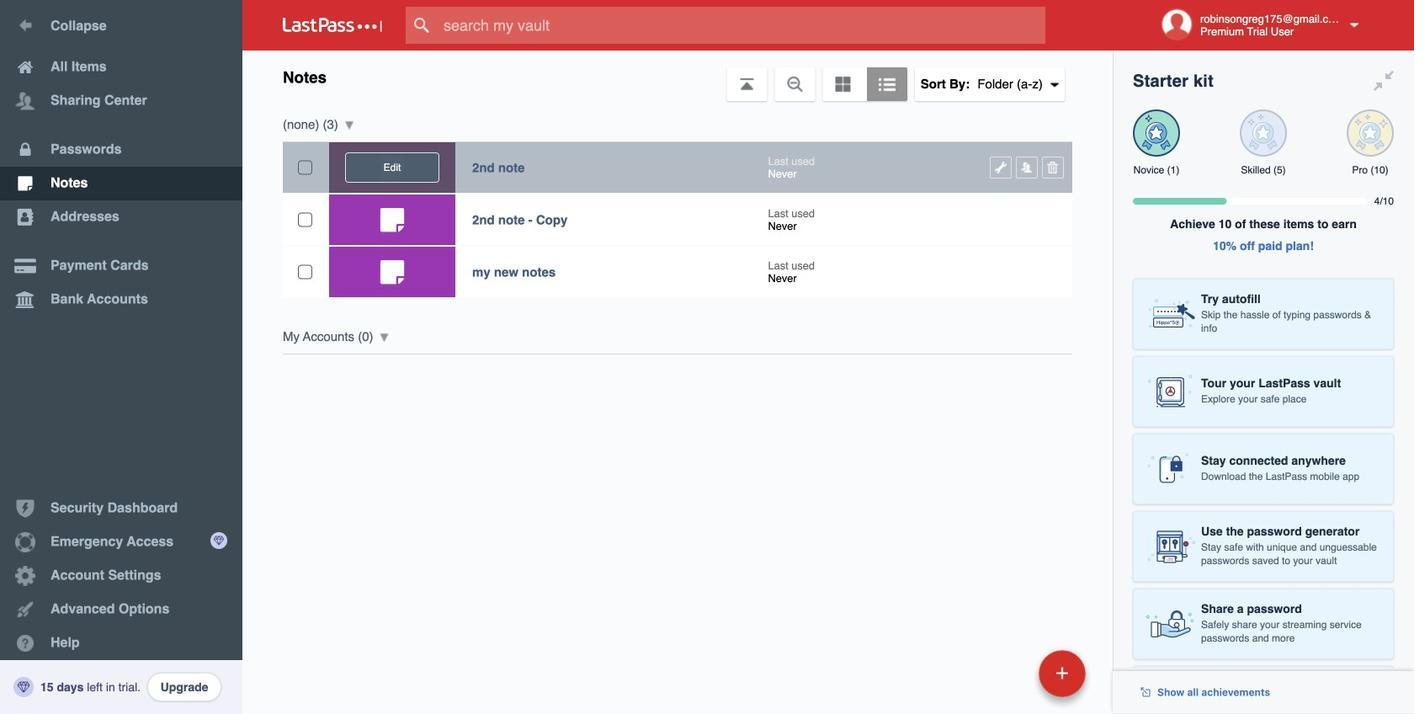 Task type: describe. For each thing, give the bounding box(es) containing it.
new item element
[[924, 649, 1092, 697]]



Task type: locate. For each thing, give the bounding box(es) containing it.
lastpass image
[[283, 18, 382, 33]]

vault options navigation
[[243, 51, 1113, 101]]

new item navigation
[[924, 645, 1097, 714]]

Search search field
[[406, 7, 1079, 44]]

main navigation navigation
[[0, 0, 243, 714]]

search my vault text field
[[406, 7, 1079, 44]]



